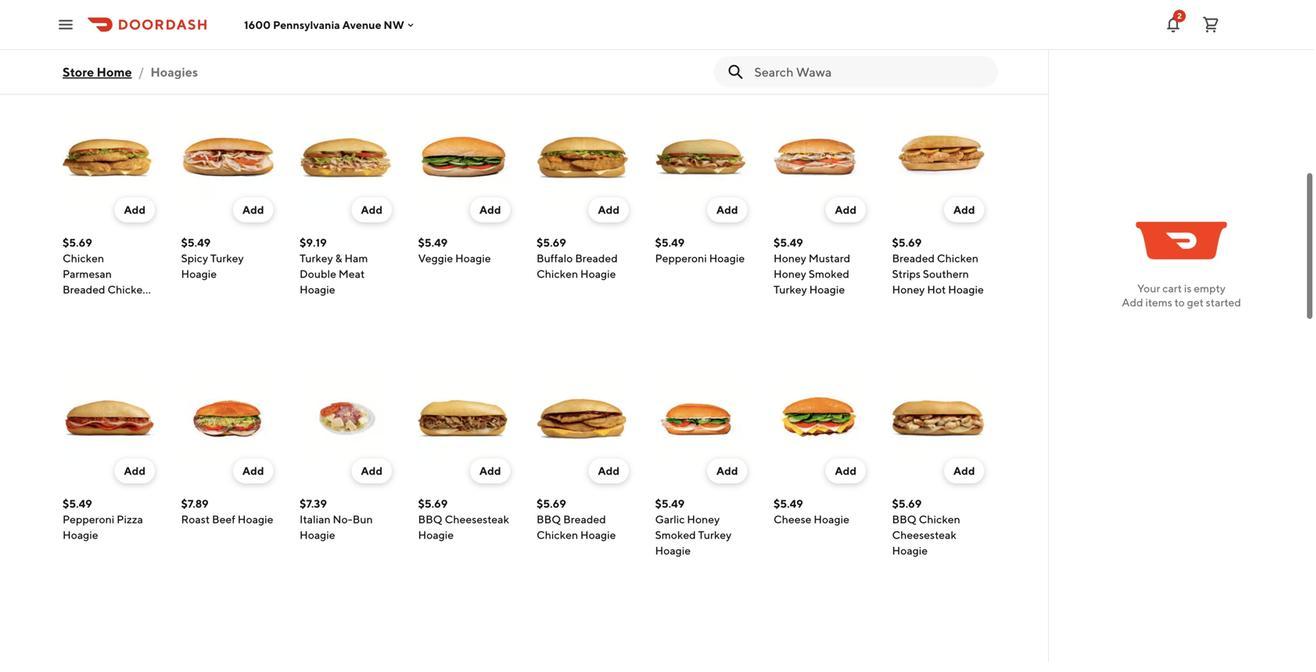 Task type: locate. For each thing, give the bounding box(es) containing it.
2 horizontal spatial double
[[341, 0, 378, 4]]

add
[[124, 203, 145, 216], [242, 203, 264, 216], [361, 203, 383, 216], [479, 203, 501, 216], [598, 203, 620, 216], [716, 203, 738, 216], [835, 203, 857, 216], [953, 203, 975, 216], [1122, 296, 1143, 309], [124, 465, 145, 478], [242, 465, 264, 478], [361, 465, 383, 478], [479, 465, 501, 478], [598, 465, 620, 478], [716, 465, 738, 478], [835, 465, 857, 478], [953, 465, 975, 478]]

0 vertical spatial strips
[[106, 6, 135, 19]]

$5.49 honey mustard honey smoked turkey hoagie
[[774, 236, 850, 296]]

$5.49
[[181, 236, 211, 249], [418, 236, 448, 249], [655, 236, 685, 249], [774, 236, 803, 249], [63, 497, 92, 510], [655, 497, 685, 510], [774, 497, 803, 510]]

1 custom from the left
[[63, 0, 102, 4]]

0 horizontal spatial strips
[[106, 6, 135, 19]]

$5.69 buffalo breaded chicken hoagie
[[537, 236, 618, 280]]

$5.69 inside the $5.69 bbq breaded chicken hoagie
[[537, 497, 566, 510]]

double up 1600
[[222, 0, 259, 4]]

bbq inside '$5.69 bbq cheesesteak hoagie'
[[418, 513, 443, 526]]

honey inside $5.69 breaded chicken strips southern honey hot hoagie
[[892, 283, 925, 296]]

1 horizontal spatial pepperoni
[[655, 252, 707, 265]]

items
[[1145, 296, 1172, 309]]

$5.49 for $5.49 veggie hoagie
[[418, 236, 448, 249]]

1 horizontal spatial bbq
[[537, 513, 561, 526]]

$5.69 inside the "$5.69 bbq chicken cheesesteak hoagie"
[[892, 497, 922, 510]]

add up $5.49 cheese hoagie
[[835, 465, 857, 478]]

2 horizontal spatial meat
[[339, 268, 365, 280]]

double down &
[[300, 268, 336, 280]]

roast
[[181, 513, 210, 526]]

breaded inside $5.69 breaded chicken strips southern honey hot hoagie
[[892, 252, 935, 265]]

custom
[[63, 0, 102, 4], [181, 0, 220, 4], [300, 0, 339, 4]]

cheesesteak inside '$5.69 bbq cheesesteak hoagie'
[[445, 513, 509, 526]]

add up the $5.49 veggie hoagie
[[479, 203, 501, 216]]

breaded chicken strips southern honey hot hoagie image
[[892, 111, 984, 204]]

1 vertical spatial strips
[[892, 268, 921, 280]]

$5.49 inside $5.49 garlic honey smoked turkey hoagie
[[655, 497, 685, 510]]

1 vertical spatial pepperoni
[[63, 513, 114, 526]]

add up $5.49 garlic honey smoked turkey hoagie
[[716, 465, 738, 478]]

meat inside custom double meat hoagie
[[181, 6, 207, 19]]

double up avenue
[[341, 0, 378, 4]]

3 custom from the left
[[300, 0, 339, 4]]

Search Wawa search field
[[754, 63, 986, 81]]

$5.49 inside $5.49 spicy turkey hoagie
[[181, 236, 211, 249]]

is
[[1184, 282, 1192, 295]]

meat left 1600
[[181, 6, 207, 19]]

0 horizontal spatial cheesesteak
[[445, 513, 509, 526]]

chicken inside the "$5.69 bbq chicken cheesesteak hoagie"
[[919, 513, 960, 526]]

hoagie inside $5.69 buffalo breaded chicken hoagie
[[580, 268, 616, 280]]

hoagies
[[63, 57, 153, 86], [150, 65, 198, 79]]

custom double meat hoagie
[[181, 0, 259, 19]]

hoagie inside $5.49 pepperoni hoagie
[[709, 252, 745, 265]]

hoagie inside the $5.69 bbq breaded chicken hoagie
[[580, 529, 616, 542]]

0 horizontal spatial meat
[[181, 6, 207, 19]]

$5.69 inside $5.69 buffalo breaded chicken hoagie
[[537, 236, 566, 249]]

hoagie inside $5.49 spicy turkey hoagie
[[181, 268, 217, 280]]

hoagie inside '$7.89 roast beef hoagie'
[[238, 513, 273, 526]]

add for $5.49 spicy turkey hoagie
[[242, 203, 264, 216]]

1600
[[244, 18, 271, 31]]

cheesesteak
[[445, 513, 509, 526], [892, 529, 956, 542]]

chicken
[[63, 6, 104, 19], [63, 252, 104, 265], [937, 252, 979, 265], [537, 268, 578, 280], [107, 283, 149, 296], [919, 513, 960, 526], [537, 529, 578, 542]]

1 horizontal spatial smoked
[[809, 268, 849, 280]]

0 vertical spatial smoked
[[809, 268, 849, 280]]

strips inside $5.69 breaded chicken strips southern honey hot hoagie
[[892, 268, 921, 280]]

add up $5.69 buffalo breaded chicken hoagie
[[598, 203, 620, 216]]

italian
[[328, 6, 359, 19], [300, 513, 331, 526]]

1 horizontal spatial strips
[[892, 268, 921, 280]]

open menu image
[[56, 15, 75, 34]]

0 vertical spatial pepperoni
[[655, 252, 707, 265]]

bbq for bbq breaded chicken hoagie
[[537, 513, 561, 526]]

double inside $9.19 turkey & ham double meat hoagie
[[300, 268, 336, 280]]

bbq inside the "$5.69 bbq chicken cheesesteak hoagie"
[[892, 513, 917, 526]]

1 vertical spatial smoked
[[655, 529, 696, 542]]

0 horizontal spatial smoked
[[655, 529, 696, 542]]

pepperoni
[[655, 252, 707, 265], [63, 513, 114, 526]]

add up the "$5.69 bbq chicken cheesesteak hoagie"
[[953, 465, 975, 478]]

notification bell image
[[1164, 15, 1183, 34]]

your
[[1137, 282, 1160, 295]]

chicken inside $5.69 buffalo breaded chicken hoagie
[[537, 268, 578, 280]]

southern
[[923, 268, 969, 280]]

2 custom from the left
[[181, 0, 220, 4]]

bbq
[[418, 513, 443, 526], [537, 513, 561, 526], [892, 513, 917, 526]]

hoagie inside the $5.49 veggie hoagie
[[455, 252, 491, 265]]

bbq for bbq chicken cheesesteak hoagie
[[892, 513, 917, 526]]

breaded
[[104, 0, 147, 4], [575, 252, 618, 265], [892, 252, 935, 265], [63, 283, 105, 296], [563, 513, 606, 526]]

meat left avenue
[[300, 6, 326, 19]]

add up $5.49 pepperoni hoagie
[[716, 203, 738, 216]]

buffalo breaded chicken hoagie image
[[537, 111, 629, 204]]

get
[[1187, 296, 1204, 309]]

$5.69 for $5.69 bbq chicken cheesesteak hoagie
[[892, 497, 922, 510]]

turkey
[[210, 252, 244, 265], [300, 252, 333, 265], [774, 283, 807, 296], [698, 529, 732, 542]]

strips left southern
[[892, 268, 921, 280]]

$5.69 bbq breaded chicken hoagie
[[537, 497, 616, 542]]

hoagie inside $5.49 honey mustard honey smoked turkey hoagie
[[809, 283, 845, 296]]

1 horizontal spatial double
[[300, 268, 336, 280]]

add down your
[[1122, 296, 1143, 309]]

double inside "custom double meat italian hoagie"
[[341, 0, 378, 4]]

hoagie inside $5.69 breaded chicken strips southern honey hot hoagie
[[948, 283, 984, 296]]

1 bbq from the left
[[418, 513, 443, 526]]

double
[[222, 0, 259, 4], [341, 0, 378, 4], [300, 268, 336, 280]]

meat down ham
[[339, 268, 365, 280]]

0 vertical spatial cheesesteak
[[445, 513, 509, 526]]

add up $5.49 spicy turkey hoagie
[[242, 203, 264, 216]]

add up mustard
[[835, 203, 857, 216]]

custom inside custom breaded chicken strips hoagie
[[63, 0, 102, 4]]

0 horizontal spatial double
[[222, 0, 259, 4]]

mustard
[[809, 252, 850, 265]]

1 vertical spatial italian
[[300, 513, 331, 526]]

breaded inside $5.69 chicken parmesan breaded chicken hoagie
[[63, 283, 105, 296]]

bun
[[353, 513, 373, 526]]

bbq inside the $5.69 bbq breaded chicken hoagie
[[537, 513, 561, 526]]

honey
[[774, 252, 806, 265], [774, 268, 806, 280], [892, 283, 925, 296], [687, 513, 720, 526]]

custom for strips
[[63, 0, 102, 4]]

smoked down garlic
[[655, 529, 696, 542]]

1 vertical spatial cheesesteak
[[892, 529, 956, 542]]

$5.49 inside $5.49 pepperoni hoagie
[[655, 236, 685, 249]]

honey inside $5.49 garlic honey smoked turkey hoagie
[[687, 513, 720, 526]]

custom inside custom double meat hoagie
[[181, 0, 220, 4]]

0 vertical spatial italian
[[328, 6, 359, 19]]

0 horizontal spatial custom
[[63, 0, 102, 4]]

turkey inside $9.19 turkey & ham double meat hoagie
[[300, 252, 333, 265]]

pepperoni inside $5.49 pepperoni pizza hoagie
[[63, 513, 114, 526]]

$5.49 spicy turkey hoagie
[[181, 236, 244, 280]]

2 bbq from the left
[[537, 513, 561, 526]]

store
[[63, 65, 94, 79]]

add for $5.49 pepperoni hoagie
[[716, 203, 738, 216]]

veggie hoagie image
[[418, 111, 510, 204]]

meat inside "custom double meat italian hoagie"
[[300, 6, 326, 19]]

2
[[1177, 11, 1182, 20]]

add up $5.69 chicken parmesan breaded chicken hoagie
[[124, 203, 145, 216]]

add up '$5.69 bbq cheesesteak hoagie'
[[479, 465, 501, 478]]

$5.49 inside the $5.49 veggie hoagie
[[418, 236, 448, 249]]

smoked inside $5.49 honey mustard honey smoked turkey hoagie
[[809, 268, 849, 280]]

chicken parmesan breaded chicken hoagie image
[[63, 111, 155, 204]]

hoagie
[[209, 6, 245, 19], [63, 22, 98, 35], [300, 22, 335, 35], [455, 252, 491, 265], [709, 252, 745, 265], [181, 268, 217, 280], [580, 268, 616, 280], [300, 283, 335, 296], [809, 283, 845, 296], [948, 283, 984, 296], [63, 299, 98, 312], [238, 513, 273, 526], [814, 513, 849, 526], [63, 529, 98, 542], [300, 529, 335, 542], [418, 529, 454, 542], [580, 529, 616, 542], [655, 544, 691, 557], [892, 544, 928, 557]]

$5.69 inside $5.69 chicken parmesan breaded chicken hoagie
[[63, 236, 92, 249]]

double inside custom double meat hoagie
[[222, 0, 259, 4]]

strips for southern
[[892, 268, 921, 280]]

$7.39
[[300, 497, 327, 510]]

meat
[[181, 6, 207, 19], [300, 6, 326, 19], [339, 268, 365, 280]]

$5.49 pepperoni pizza hoagie
[[63, 497, 143, 542]]

2 horizontal spatial custom
[[300, 0, 339, 4]]

0 horizontal spatial pepperoni
[[63, 513, 114, 526]]

add for $5.69 breaded chicken strips southern honey hot hoagie
[[953, 203, 975, 216]]

add for $5.49 garlic honey smoked turkey hoagie
[[716, 465, 738, 478]]

breaded inside custom breaded chicken strips hoagie
[[104, 0, 147, 4]]

strips
[[106, 6, 135, 19], [892, 268, 921, 280]]

add for $7.89 roast beef hoagie
[[242, 465, 264, 478]]

add button
[[115, 198, 155, 223], [115, 198, 155, 223], [233, 198, 273, 223], [233, 198, 273, 223], [352, 198, 392, 223], [352, 198, 392, 223], [470, 198, 510, 223], [470, 198, 510, 223], [589, 198, 629, 223], [589, 198, 629, 223], [707, 198, 747, 223], [707, 198, 747, 223], [826, 198, 866, 223], [826, 198, 866, 223], [944, 198, 984, 223], [944, 198, 984, 223], [115, 459, 155, 484], [115, 459, 155, 484], [233, 459, 273, 484], [233, 459, 273, 484], [352, 459, 392, 484], [352, 459, 392, 484], [470, 459, 510, 484], [470, 459, 510, 484], [589, 459, 629, 484], [589, 459, 629, 484], [707, 459, 747, 484], [707, 459, 747, 484], [826, 459, 866, 484], [826, 459, 866, 484], [944, 459, 984, 484], [944, 459, 984, 484]]

1600 pennsylvania avenue nw
[[244, 18, 404, 31]]

pepperoni for pepperoni pizza hoagie
[[63, 513, 114, 526]]

strips inside custom breaded chicken strips hoagie
[[106, 6, 135, 19]]

$5.69 bbq cheesesteak hoagie
[[418, 497, 509, 542]]

add up the $5.69 bbq breaded chicken hoagie
[[598, 465, 620, 478]]

0 horizontal spatial bbq
[[418, 513, 443, 526]]

1 horizontal spatial custom
[[181, 0, 220, 4]]

add up bun
[[361, 465, 383, 478]]

add up '$7.89 roast beef hoagie'
[[242, 465, 264, 478]]

buffalo
[[537, 252, 573, 265]]

turkey inside $5.49 garlic honey smoked turkey hoagie
[[698, 529, 732, 542]]

avenue
[[342, 18, 381, 31]]

$5.49 inside $5.49 pepperoni pizza hoagie
[[63, 497, 92, 510]]

$5.49 inside $5.49 honey mustard honey smoked turkey hoagie
[[774, 236, 803, 249]]

$5.69 inside $5.69 breaded chicken strips southern honey hot hoagie
[[892, 236, 922, 249]]

$5.69
[[63, 236, 92, 249], [537, 236, 566, 249], [892, 236, 922, 249], [418, 497, 448, 510], [537, 497, 566, 510], [892, 497, 922, 510]]

empty
[[1194, 282, 1226, 295]]

roast beef hoagie image
[[181, 373, 273, 465]]

beef
[[212, 513, 235, 526]]

add up $5.69 breaded chicken strips southern honey hot hoagie
[[953, 203, 975, 216]]

$5.49 inside $5.49 cheese hoagie
[[774, 497, 803, 510]]

strips right open menu icon
[[106, 6, 135, 19]]

add for $5.69 buffalo breaded chicken hoagie
[[598, 203, 620, 216]]

smoked down mustard
[[809, 268, 849, 280]]

1 horizontal spatial meat
[[300, 6, 326, 19]]

cheesesteak inside the "$5.69 bbq chicken cheesesteak hoagie"
[[892, 529, 956, 542]]

turkey & ham double meat hoagie image
[[300, 111, 392, 204]]

$5.69 inside '$5.69 bbq cheesesteak hoagie'
[[418, 497, 448, 510]]

italian inside "custom double meat italian hoagie"
[[328, 6, 359, 19]]

custom inside "custom double meat italian hoagie"
[[300, 0, 339, 4]]

pepperoni inside $5.49 pepperoni hoagie
[[655, 252, 707, 265]]

add for $5.49 veggie hoagie
[[479, 203, 501, 216]]

hoagie inside $5.49 pepperoni pizza hoagie
[[63, 529, 98, 542]]

meat for custom double meat hoagie
[[181, 6, 207, 19]]

add up pizza
[[124, 465, 145, 478]]

bbq chicken cheesesteak hoagie image
[[892, 373, 984, 465]]

1 horizontal spatial cheesesteak
[[892, 529, 956, 542]]

add up ham
[[361, 203, 383, 216]]

smoked
[[809, 268, 849, 280], [655, 529, 696, 542]]

2 horizontal spatial bbq
[[892, 513, 917, 526]]

cart
[[1162, 282, 1182, 295]]

$5.49 for $5.49 cheese hoagie
[[774, 497, 803, 510]]

$5.49 for $5.49 pepperoni hoagie
[[655, 236, 685, 249]]

0 items, open order cart image
[[1201, 15, 1220, 34]]

3 bbq from the left
[[892, 513, 917, 526]]

hot
[[927, 283, 946, 296]]

to
[[1175, 296, 1185, 309]]



Task type: vqa. For each thing, say whether or not it's contained in the screenshot.
Add associated with $5.49 Cheese Hoagie
yes



Task type: describe. For each thing, give the bounding box(es) containing it.
$5.49 for $5.49 honey mustard honey smoked turkey hoagie
[[774, 236, 803, 249]]

no-
[[333, 513, 353, 526]]

double for italian
[[341, 0, 378, 4]]

add for $5.49 pepperoni pizza hoagie
[[124, 465, 145, 478]]

custom for hoagie
[[181, 0, 220, 4]]

$7.89
[[181, 497, 209, 510]]

$5.69 breaded chicken strips southern honey hot hoagie
[[892, 236, 984, 296]]

/
[[138, 65, 144, 79]]

$5.49 pepperoni hoagie
[[655, 236, 745, 265]]

add for $5.49 honey mustard honey smoked turkey hoagie
[[835, 203, 857, 216]]

home
[[97, 65, 132, 79]]

spicy
[[181, 252, 208, 265]]

garlic
[[655, 513, 685, 526]]

add for $9.19 turkey & ham double meat hoagie
[[361, 203, 383, 216]]

$7.89 roast beef hoagie
[[181, 497, 273, 526]]

italian inside $7.39 italian no-bun hoagie
[[300, 513, 331, 526]]

add for $5.69 chicken parmesan breaded chicken hoagie
[[124, 203, 145, 216]]

breaded inside $5.69 buffalo breaded chicken hoagie
[[575, 252, 618, 265]]

add for $5.69 bbq chicken cheesesteak hoagie
[[953, 465, 975, 478]]

chicken inside custom breaded chicken strips hoagie
[[63, 6, 104, 19]]

custom double meat italian hoagie
[[300, 0, 378, 35]]

italian no-bun hoagie image
[[300, 373, 392, 465]]

$5.69 for $5.69 chicken parmesan breaded chicken hoagie
[[63, 236, 92, 249]]

$5.69 chicken parmesan breaded chicken hoagie
[[63, 236, 149, 312]]

store home / hoagies
[[63, 65, 198, 79]]

hoagie inside $9.19 turkey & ham double meat hoagie
[[300, 283, 335, 296]]

$5.69 for $5.69 bbq cheesesteak hoagie
[[418, 497, 448, 510]]

$5.69 for $5.69 buffalo breaded chicken hoagie
[[537, 236, 566, 249]]

add for $5.49 cheese hoagie
[[835, 465, 857, 478]]

hoagie inside custom double meat hoagie
[[209, 6, 245, 19]]

spicy turkey hoagie image
[[181, 111, 273, 204]]

pepperoni for pepperoni hoagie
[[655, 252, 707, 265]]

pepperoni pizza hoagie image
[[63, 373, 155, 465]]

add inside your cart is empty add items to get started
[[1122, 296, 1143, 309]]

smoked inside $5.49 garlic honey smoked turkey hoagie
[[655, 529, 696, 542]]

hoagie inside '$5.69 bbq cheesesteak hoagie'
[[418, 529, 454, 542]]

turkey inside $5.49 spicy turkey hoagie
[[210, 252, 244, 265]]

&
[[335, 252, 342, 265]]

meat for custom double meat italian hoagie
[[300, 6, 326, 19]]

$7.39 italian no-bun hoagie
[[300, 497, 373, 542]]

your cart is empty add items to get started
[[1122, 282, 1241, 309]]

ham
[[344, 252, 368, 265]]

hoagie inside "custom double meat italian hoagie"
[[300, 22, 335, 35]]

$5.49 veggie hoagie
[[418, 236, 491, 265]]

add for $5.69 bbq cheesesteak hoagie
[[479, 465, 501, 478]]

pennsylvania
[[273, 18, 340, 31]]

cheese
[[774, 513, 812, 526]]

add for $7.39 italian no-bun hoagie
[[361, 465, 383, 478]]

add for $5.69 bbq breaded chicken hoagie
[[598, 465, 620, 478]]

$5.49 for $5.49 spicy turkey hoagie
[[181, 236, 211, 249]]

$5.49 for $5.49 garlic honey smoked turkey hoagie
[[655, 497, 685, 510]]

double for hoagie
[[222, 0, 259, 4]]

pepperoni hoagie image
[[655, 111, 747, 204]]

started
[[1206, 296, 1241, 309]]

nw
[[384, 18, 404, 31]]

$5.69 for $5.69 breaded chicken strips southern honey hot hoagie
[[892, 236, 922, 249]]

meat inside $9.19 turkey & ham double meat hoagie
[[339, 268, 365, 280]]

pizza
[[117, 513, 143, 526]]

$5.69 for $5.69 bbq breaded chicken hoagie
[[537, 497, 566, 510]]

custom for italian
[[300, 0, 339, 4]]

bbq breaded chicken hoagie image
[[537, 373, 629, 465]]

$5.49 cheese hoagie
[[774, 497, 849, 526]]

store home link
[[63, 56, 132, 88]]

$9.19 turkey & ham double meat hoagie
[[300, 236, 368, 296]]

$5.49 garlic honey smoked turkey hoagie
[[655, 497, 732, 557]]

bbq cheesesteak hoagie image
[[418, 373, 510, 465]]

chicken inside $5.69 breaded chicken strips southern honey hot hoagie
[[937, 252, 979, 265]]

hoagie inside custom breaded chicken strips hoagie
[[63, 22, 98, 35]]

$9.19
[[300, 236, 327, 249]]

turkey inside $5.49 honey mustard honey smoked turkey hoagie
[[774, 283, 807, 296]]

hoagie inside $5.49 cheese hoagie
[[814, 513, 849, 526]]

$5.69 bbq chicken cheesesteak hoagie
[[892, 497, 960, 557]]

strips for hoagie
[[106, 6, 135, 19]]

garlic honey smoked turkey hoagie image
[[655, 373, 747, 465]]

hoagie inside $5.69 chicken parmesan breaded chicken hoagie
[[63, 299, 98, 312]]

bbq for bbq cheesesteak hoagie
[[418, 513, 443, 526]]

parmesan
[[63, 268, 112, 280]]

hoagie inside $7.39 italian no-bun hoagie
[[300, 529, 335, 542]]

custom breaded chicken strips hoagie
[[63, 0, 147, 35]]

honey mustard honey smoked turkey hoagie image
[[774, 111, 866, 204]]

cheese hoagie image
[[774, 373, 866, 465]]

$5.49 for $5.49 pepperoni pizza hoagie
[[63, 497, 92, 510]]

hoagie inside the "$5.69 bbq chicken cheesesteak hoagie"
[[892, 544, 928, 557]]

chicken inside the $5.69 bbq breaded chicken hoagie
[[537, 529, 578, 542]]

veggie
[[418, 252, 453, 265]]

breaded inside the $5.69 bbq breaded chicken hoagie
[[563, 513, 606, 526]]

1600 pennsylvania avenue nw button
[[244, 18, 417, 31]]

hoagie inside $5.49 garlic honey smoked turkey hoagie
[[655, 544, 691, 557]]



